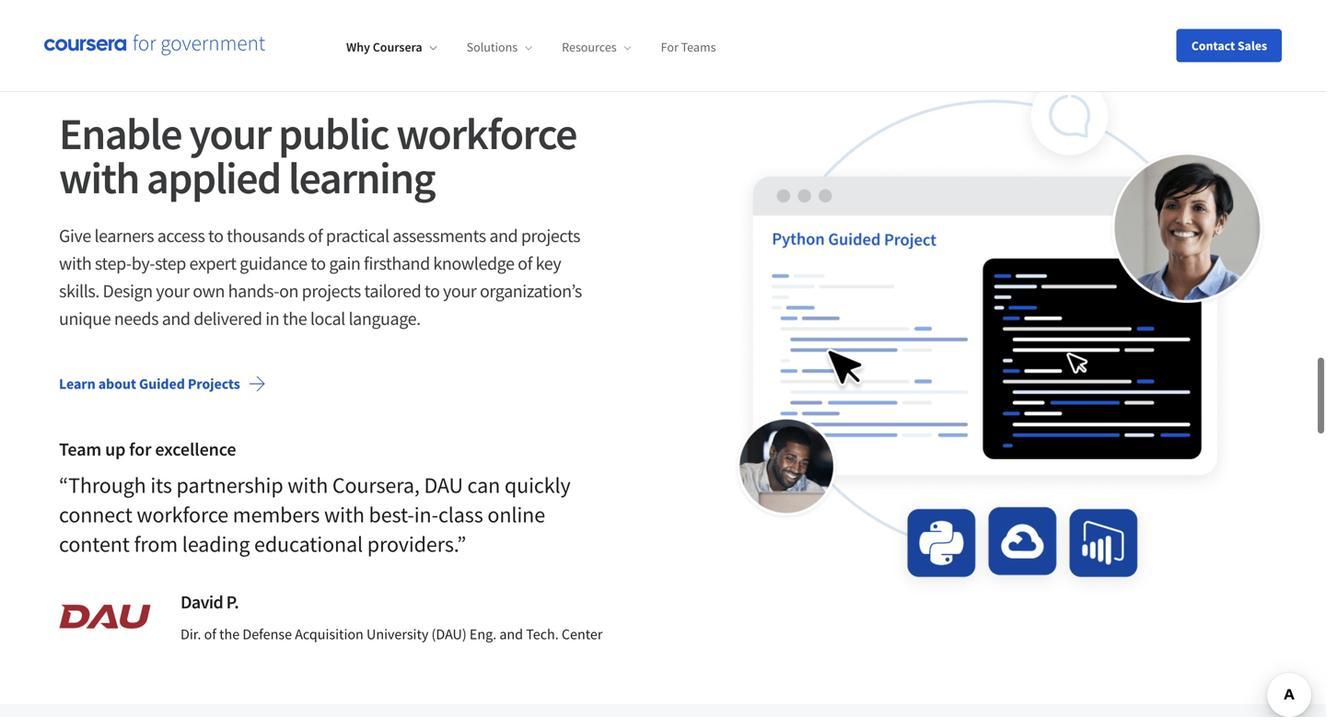 Task type: vqa. For each thing, say whether or not it's contained in the screenshot.
about
yes



Task type: describe. For each thing, give the bounding box(es) containing it.
0 horizontal spatial to
[[208, 224, 223, 247]]

projects
[[188, 375, 240, 393]]

learn
[[59, 375, 95, 393]]

contact
[[1192, 37, 1235, 54]]

0 vertical spatial projects
[[521, 224, 580, 247]]

through
[[68, 472, 146, 499]]

dir. of the defense acquisition university (dau) eng. and tech. center
[[181, 625, 603, 644]]

teams
[[681, 39, 716, 55]]

leading
[[182, 531, 250, 558]]

from
[[134, 531, 178, 558]]

connect
[[59, 501, 132, 529]]

team
[[59, 438, 101, 461]]

guidance
[[240, 252, 307, 275]]

public
[[278, 106, 389, 161]]

university
[[367, 625, 429, 644]]

david
[[181, 591, 223, 614]]

(dau)
[[432, 625, 467, 644]]

partnership
[[176, 472, 283, 499]]

local
[[310, 307, 345, 330]]

for teams link
[[661, 39, 716, 55]]

1 vertical spatial of
[[518, 252, 532, 275]]

learn about guided projects
[[59, 375, 240, 393]]

contact sales button
[[1177, 29, 1282, 62]]

coursera for government image
[[44, 35, 265, 56]]

organization's
[[480, 280, 582, 303]]

educational
[[254, 531, 363, 558]]

members
[[233, 501, 320, 529]]

defense
[[243, 625, 292, 644]]

providers.
[[367, 531, 457, 558]]

tech.
[[526, 625, 559, 644]]

its
[[150, 472, 172, 499]]

with down coursera,
[[324, 501, 365, 529]]

delivered
[[194, 307, 262, 330]]

language.
[[349, 307, 421, 330]]

give
[[59, 224, 91, 247]]

guided
[[139, 375, 185, 393]]

class
[[438, 501, 483, 529]]

skills.
[[59, 280, 99, 303]]

contact sales
[[1192, 37, 1267, 54]]

learners
[[94, 224, 154, 247]]

1 vertical spatial and
[[162, 307, 190, 330]]

in-
[[414, 501, 438, 529]]

solutions
[[467, 39, 518, 55]]

give learners access to thousands of practical assessments and projects with step-by-step expert guidance to gain firsthand knowledge of key skills. design your own hands-on projects tailored to your organization's unique needs and delivered in the local language.
[[59, 224, 582, 330]]

tailored
[[364, 280, 421, 303]]

0 horizontal spatial the
[[219, 625, 240, 644]]

needs
[[114, 307, 159, 330]]

1 vertical spatial projects
[[302, 280, 361, 303]]

why
[[346, 39, 370, 55]]

for
[[129, 438, 151, 461]]

dir.
[[181, 625, 201, 644]]

unique
[[59, 307, 111, 330]]

dau
[[424, 472, 463, 499]]

with inside give learners access to thousands of practical assessments and projects with step-by-step expert guidance to gain firsthand knowledge of key skills. design your own hands-on projects tailored to your organization's unique needs and delivered in the local language.
[[59, 252, 91, 275]]

learn about guided projects link
[[44, 362, 281, 406]]

expert
[[189, 252, 236, 275]]

hands-
[[228, 280, 279, 303]]

firsthand
[[364, 252, 430, 275]]

excellence
[[155, 438, 236, 461]]

step
[[155, 252, 186, 275]]

p.
[[226, 591, 239, 614]]



Task type: locate. For each thing, give the bounding box(es) containing it.
through its partnership with coursera, dau can quickly connect workforce members with best-in-class online content from leading educational providers.
[[59, 472, 571, 558]]

center
[[562, 625, 603, 644]]

workforce down solutions
[[396, 106, 577, 161]]

best-
[[369, 501, 414, 529]]

2 horizontal spatial to
[[424, 280, 440, 303]]

step-
[[95, 252, 131, 275]]

the down the p.
[[219, 625, 240, 644]]

0 horizontal spatial projects
[[302, 280, 361, 303]]

quickly
[[505, 472, 571, 499]]

2 vertical spatial of
[[204, 625, 216, 644]]

practical
[[326, 224, 389, 247]]

and up knowledge at the left top of the page
[[489, 224, 518, 247]]

enable
[[59, 106, 182, 161]]

why coursera
[[346, 39, 422, 55]]

with inside enable your public workforce with applied learning
[[59, 150, 139, 205]]

acquisition
[[295, 625, 364, 644]]

0 horizontal spatial workforce
[[137, 501, 228, 529]]

to up the expert
[[208, 224, 223, 247]]

david p.
[[181, 591, 239, 614]]

and right eng.
[[500, 625, 523, 644]]

design
[[103, 280, 153, 303]]

2 horizontal spatial of
[[518, 252, 532, 275]]

eng.
[[470, 625, 497, 644]]

in
[[265, 307, 279, 330]]

and for david p.
[[500, 625, 523, 644]]

can
[[467, 472, 500, 499]]

0 horizontal spatial of
[[204, 625, 216, 644]]

for
[[661, 39, 679, 55]]

own
[[193, 280, 225, 303]]

projects
[[521, 224, 580, 247], [302, 280, 361, 303]]

your
[[189, 106, 271, 161], [156, 280, 189, 303], [443, 280, 476, 303]]

projects up key
[[521, 224, 580, 247]]

1 horizontal spatial to
[[311, 252, 326, 275]]

0 vertical spatial of
[[308, 224, 323, 247]]

solutions link
[[467, 39, 532, 55]]

to left gain
[[311, 252, 326, 275]]

access
[[157, 224, 205, 247]]

1 horizontal spatial projects
[[521, 224, 580, 247]]

of
[[308, 224, 323, 247], [518, 252, 532, 275], [204, 625, 216, 644]]

workforce
[[396, 106, 577, 161], [137, 501, 228, 529]]

the
[[283, 307, 307, 330], [219, 625, 240, 644]]

resources
[[562, 39, 617, 55]]

on
[[279, 280, 298, 303]]

defense acquisition university (dau) image
[[59, 605, 151, 629]]

key
[[536, 252, 561, 275]]

online
[[488, 501, 545, 529]]

resources link
[[562, 39, 631, 55]]

to right tailored at the top left of page
[[424, 280, 440, 303]]

by-
[[131, 252, 155, 275]]

with up give
[[59, 150, 139, 205]]

learning
[[288, 150, 435, 205]]

why coursera link
[[346, 39, 437, 55]]

solve problems with  step-by-step online learning image
[[722, 62, 1267, 599]]

1 vertical spatial workforce
[[137, 501, 228, 529]]

workforce inside the through its partnership with coursera, dau can quickly connect workforce members with best-in-class online content from leading educational providers.
[[137, 501, 228, 529]]

1 horizontal spatial workforce
[[396, 106, 577, 161]]

of left practical on the top
[[308, 224, 323, 247]]

1 vertical spatial to
[[311, 252, 326, 275]]

1 horizontal spatial of
[[308, 224, 323, 247]]

thousands
[[227, 224, 305, 247]]

sales
[[1238, 37, 1267, 54]]

knowledge
[[433, 252, 514, 275]]

workforce inside enable your public workforce with applied learning
[[396, 106, 577, 161]]

about
[[98, 375, 136, 393]]

the inside give learners access to thousands of practical assessments and projects with step-by-step expert guidance to gain firsthand knowledge of key skills. design your own hands-on projects tailored to your organization's unique needs and delivered in the local language.
[[283, 307, 307, 330]]

coursera,
[[332, 472, 420, 499]]

0 vertical spatial the
[[283, 307, 307, 330]]

1 horizontal spatial the
[[283, 307, 307, 330]]

up
[[105, 438, 126, 461]]

to
[[208, 224, 223, 247], [311, 252, 326, 275], [424, 280, 440, 303]]

with up the members
[[288, 472, 328, 499]]

and right "needs"
[[162, 307, 190, 330]]

0 vertical spatial to
[[208, 224, 223, 247]]

2 vertical spatial to
[[424, 280, 440, 303]]

workforce down 'its' on the bottom
[[137, 501, 228, 529]]

gain
[[329, 252, 361, 275]]

coursera
[[373, 39, 422, 55]]

with down give
[[59, 252, 91, 275]]

with
[[59, 150, 139, 205], [59, 252, 91, 275], [288, 472, 328, 499], [324, 501, 365, 529]]

0 vertical spatial and
[[489, 224, 518, 247]]

your inside enable your public workforce with applied learning
[[189, 106, 271, 161]]

enable your public workforce with applied learning
[[59, 106, 577, 205]]

applied
[[146, 150, 281, 205]]

content
[[59, 531, 130, 558]]

1 vertical spatial the
[[219, 625, 240, 644]]

of left key
[[518, 252, 532, 275]]

projects up local
[[302, 280, 361, 303]]

the right in
[[283, 307, 307, 330]]

2 vertical spatial and
[[500, 625, 523, 644]]

and
[[489, 224, 518, 247], [162, 307, 190, 330], [500, 625, 523, 644]]

0 vertical spatial workforce
[[396, 106, 577, 161]]

for teams
[[661, 39, 716, 55]]

of right dir.
[[204, 625, 216, 644]]

and for enable your public workforce with applied learning
[[489, 224, 518, 247]]

assessments
[[393, 224, 486, 247]]

team up for excellence
[[59, 438, 236, 461]]



